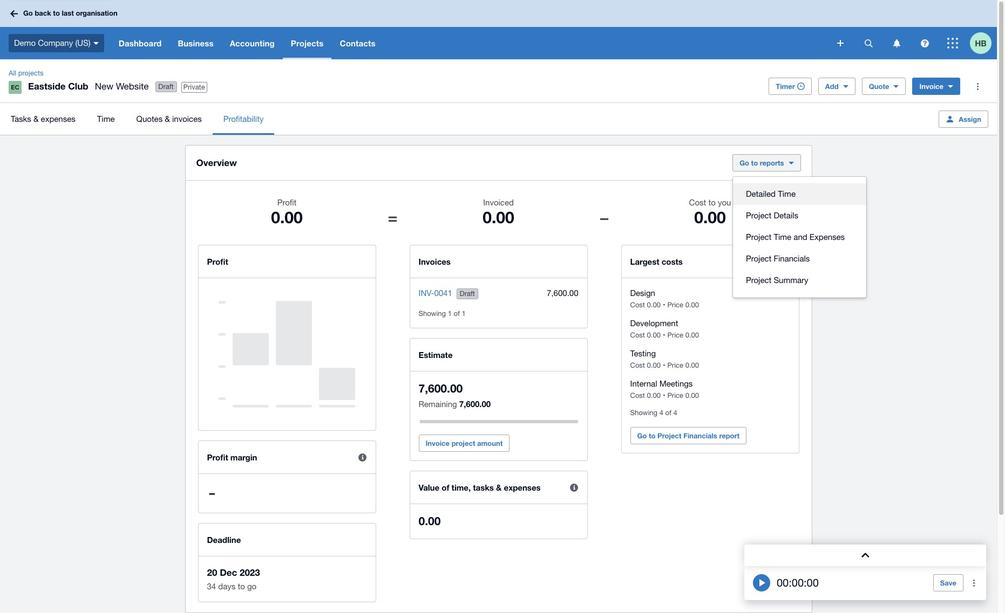 Task type: describe. For each thing, give the bounding box(es) containing it.
project details
[[746, 211, 799, 220]]

financials inside button
[[684, 432, 718, 441]]

list box containing detailed time
[[733, 177, 867, 298]]

you
[[718, 198, 731, 207]]

all
[[9, 69, 16, 77]]

cost for design
[[630, 301, 645, 309]]

0.00 inside cost to you 0.00
[[695, 208, 726, 227]]

profit margin
[[207, 453, 257, 463]]

& for tasks
[[33, 114, 39, 123]]

invoice for invoice
[[920, 82, 944, 91]]

1 horizontal spatial svg image
[[921, 39, 929, 47]]

quotes & invoices link
[[126, 103, 213, 135]]

profitability link
[[213, 103, 275, 135]]

invoiced
[[483, 198, 514, 207]]

days
[[218, 583, 236, 592]]

expenses
[[810, 233, 845, 242]]

back
[[35, 9, 51, 17]]

20
[[207, 568, 217, 579]]

invoice project amount button
[[419, 435, 510, 453]]

cost to you 0.00
[[689, 198, 731, 227]]

time inside time link
[[97, 114, 115, 123]]

0 vertical spatial draft
[[158, 83, 174, 91]]

save
[[941, 579, 957, 588]]

go to reports button
[[733, 154, 801, 172]]

tasks
[[473, 483, 494, 493]]

timer button
[[769, 78, 812, 95]]

more info image for 0.00
[[564, 477, 585, 499]]

detailed time link
[[733, 184, 867, 205]]

accounting button
[[222, 27, 283, 59]]

all projects link
[[4, 68, 48, 79]]

svg image inside demo company (us) popup button
[[93, 42, 99, 45]]

hb
[[975, 38, 987, 48]]

2 horizontal spatial svg image
[[948, 38, 959, 49]]

business
[[178, 38, 214, 48]]

assign button
[[939, 110, 989, 128]]

invoiced 0.00
[[483, 198, 514, 227]]

private
[[183, 83, 205, 91]]

cost inside internal meetings cost 0.00 • price 0.00
[[630, 392, 645, 400]]

project time and expenses link
[[733, 227, 867, 248]]

invoice for invoice project amount
[[426, 440, 450, 448]]

1 1 from the left
[[448, 310, 452, 318]]

invoices
[[419, 257, 451, 267]]

meetings
[[660, 380, 693, 389]]

to inside '20 dec 2023 34 days to go'
[[238, 583, 245, 592]]

demo company (us) button
[[0, 27, 111, 59]]

banner containing hb
[[0, 0, 997, 59]]

business button
[[170, 27, 222, 59]]

club
[[68, 80, 88, 92]]

20 dec 2023 34 days to go
[[207, 568, 260, 592]]

cost inside cost to you 0.00
[[689, 198, 706, 207]]

00:00:00
[[777, 577, 819, 590]]

margin
[[230, 453, 257, 463]]

inv-0041 link
[[419, 289, 452, 298]]

hb button
[[970, 27, 997, 59]]

project financials link
[[733, 248, 867, 270]]

=
[[388, 208, 398, 227]]

project inside button
[[658, 432, 682, 441]]

to for cost to you 0.00
[[709, 198, 716, 207]]

to inside banner
[[53, 9, 60, 17]]

& for quotes
[[165, 114, 170, 123]]

financials inside 'link'
[[774, 254, 810, 264]]

price for development
[[668, 332, 684, 340]]

(us)
[[75, 38, 91, 47]]

estimate
[[419, 350, 453, 360]]

showing 1 of 1
[[419, 310, 466, 318]]

–
[[209, 487, 215, 501]]

details
[[774, 211, 799, 220]]

go for go to project financials report
[[637, 432, 647, 441]]

projects
[[291, 38, 324, 48]]

1 vertical spatial more options image
[[964, 573, 986, 595]]

accounting
[[230, 38, 275, 48]]

projects button
[[283, 27, 332, 59]]

project details link
[[733, 205, 867, 227]]

invoice button
[[913, 78, 961, 95]]

dashboard
[[119, 38, 162, 48]]

to for go to reports
[[751, 159, 758, 167]]

reports
[[760, 159, 784, 167]]

invoices
[[172, 114, 202, 123]]

go for go to reports
[[740, 159, 750, 167]]

summary
[[774, 276, 809, 285]]

7,600.00 for 7,600.00
[[547, 289, 579, 298]]

project for project summary
[[746, 276, 772, 285]]

project for project details
[[746, 211, 772, 220]]

report
[[720, 432, 740, 441]]

time for project
[[774, 233, 792, 242]]

contacts button
[[332, 27, 384, 59]]

7,600.00 for 7,600.00 remaining 7,600.00
[[419, 382, 463, 396]]

costs
[[662, 257, 683, 267]]

projects
[[18, 69, 43, 77]]

last
[[62, 9, 74, 17]]

testing
[[630, 349, 656, 359]]

go back to last organisation link
[[6, 4, 124, 23]]

more info image for –
[[352, 447, 373, 469]]

of for 1
[[454, 310, 460, 318]]

quotes
[[136, 114, 163, 123]]

dec
[[220, 568, 237, 579]]

value of time, tasks & expenses
[[419, 483, 541, 493]]

expenses inside tasks & expenses link
[[41, 114, 75, 123]]

tasks & expenses link
[[0, 103, 86, 135]]

project for project time and expenses
[[746, 233, 772, 242]]

project
[[452, 440, 475, 448]]

svg image up quote
[[865, 39, 873, 47]]

7,600.00 remaining 7,600.00
[[419, 382, 491, 409]]

eastside club
[[28, 80, 88, 92]]

price for testing
[[668, 362, 684, 370]]

project time and expenses
[[746, 233, 845, 242]]

2 horizontal spatial &
[[496, 483, 502, 493]]

quote
[[869, 82, 890, 91]]

profit for 0.00
[[277, 198, 297, 207]]

dashboard link
[[111, 27, 170, 59]]

tasks
[[11, 114, 31, 123]]



Task type: locate. For each thing, give the bounding box(es) containing it.
svg image inside go back to last organisation link
[[10, 10, 18, 17]]

design
[[630, 289, 656, 298]]

0 horizontal spatial financials
[[684, 432, 718, 441]]

to left reports
[[751, 159, 758, 167]]

showing for showing 4 of 4
[[630, 409, 658, 417]]

new website
[[95, 81, 149, 92]]

• inside design cost 0.00 • price 0.00
[[663, 301, 666, 309]]

3 price from the top
[[668, 362, 684, 370]]

new
[[95, 81, 113, 92]]

1 horizontal spatial &
[[165, 114, 170, 123]]

to inside button
[[649, 432, 656, 441]]

project inside 'link'
[[746, 254, 772, 264]]

1 vertical spatial draft
[[460, 290, 475, 298]]

svg image right (us)
[[93, 42, 99, 45]]

1 horizontal spatial of
[[454, 310, 460, 318]]

0 vertical spatial showing
[[419, 310, 446, 318]]

go back to last organisation
[[23, 9, 118, 17]]

company
[[38, 38, 73, 47]]

cost for testing
[[630, 362, 645, 370]]

0 horizontal spatial 1
[[448, 310, 452, 318]]

group containing detailed time
[[733, 177, 867, 298]]

start timer image
[[753, 575, 771, 592]]

4
[[660, 409, 664, 417], [674, 409, 678, 417]]

0 vertical spatial go
[[23, 9, 33, 17]]

invoice left project
[[426, 440, 450, 448]]

• for testing
[[663, 362, 666, 370]]

go
[[247, 583, 257, 592]]

price inside testing cost 0.00 • price 0.00
[[668, 362, 684, 370]]

time up details
[[778, 190, 796, 199]]

price inside internal meetings cost 0.00 • price 0.00
[[668, 392, 684, 400]]

cost down testing
[[630, 362, 645, 370]]

demo company (us)
[[14, 38, 91, 47]]

deadline
[[207, 536, 241, 545]]

project up project summary
[[746, 254, 772, 264]]

1 horizontal spatial go
[[637, 432, 647, 441]]

4 • from the top
[[663, 392, 666, 400]]

time down new
[[97, 114, 115, 123]]

price inside design cost 0.00 • price 0.00
[[668, 301, 684, 309]]

draft right 0041
[[460, 290, 475, 298]]

1 vertical spatial time
[[778, 190, 796, 199]]

to inside popup button
[[751, 159, 758, 167]]

more options image
[[967, 76, 989, 97], [964, 573, 986, 595]]

project down showing 4 of 4
[[658, 432, 682, 441]]

1 vertical spatial of
[[666, 409, 672, 417]]

go to project financials report
[[637, 432, 740, 441]]

cost down design
[[630, 301, 645, 309]]

2 1 from the left
[[462, 310, 466, 318]]

1 vertical spatial expenses
[[504, 483, 541, 493]]

draft left private
[[158, 83, 174, 91]]

project
[[746, 211, 772, 220], [746, 233, 772, 242], [746, 254, 772, 264], [746, 276, 772, 285], [658, 432, 682, 441]]

project down project financials on the right of the page
[[746, 276, 772, 285]]

0 horizontal spatial expenses
[[41, 114, 75, 123]]

price up meetings
[[668, 362, 684, 370]]

internal
[[630, 380, 657, 389]]

go for go back to last organisation
[[23, 9, 33, 17]]

internal meetings cost 0.00 • price 0.00
[[630, 380, 699, 400]]

2 vertical spatial go
[[637, 432, 647, 441]]

0 vertical spatial financials
[[774, 254, 810, 264]]

save button
[[934, 575, 964, 592]]

1 vertical spatial more info image
[[564, 477, 585, 499]]

svg image left back
[[10, 10, 18, 17]]

inv-0041
[[419, 289, 452, 298]]

svg image up invoice popup button
[[921, 39, 929, 47]]

• down development
[[663, 332, 666, 340]]

0 horizontal spatial svg image
[[893, 39, 900, 47]]

price up development cost 0.00 • price 0.00
[[668, 301, 684, 309]]

all projects
[[9, 69, 43, 77]]

0 vertical spatial profit
[[277, 198, 297, 207]]

• down meetings
[[663, 392, 666, 400]]

2 vertical spatial 7,600.00
[[459, 400, 491, 409]]

showing for showing 1 of 1
[[419, 310, 446, 318]]

svg image
[[948, 38, 959, 49], [893, 39, 900, 47], [921, 39, 929, 47]]

to down showing 4 of 4
[[649, 432, 656, 441]]

cost up testing
[[630, 332, 645, 340]]

project for project financials
[[746, 254, 772, 264]]

price down development
[[668, 332, 684, 340]]

1 horizontal spatial financials
[[774, 254, 810, 264]]

expenses right tasks
[[504, 483, 541, 493]]

to left go
[[238, 583, 245, 592]]

• for development
[[663, 332, 666, 340]]

profit inside profit 0.00
[[277, 198, 297, 207]]

cost left you
[[689, 198, 706, 207]]

demo
[[14, 38, 36, 47]]

draft
[[158, 83, 174, 91], [460, 290, 475, 298]]

go left reports
[[740, 159, 750, 167]]

to left last
[[53, 9, 60, 17]]

quotes & invoices
[[136, 114, 202, 123]]

price down meetings
[[668, 392, 684, 400]]

−
[[600, 208, 609, 227]]

0 horizontal spatial of
[[442, 483, 450, 493]]

showing down internal at bottom right
[[630, 409, 658, 417]]

1 horizontal spatial 4
[[674, 409, 678, 417]]

0 vertical spatial more info image
[[352, 447, 373, 469]]

1 horizontal spatial draft
[[460, 290, 475, 298]]

to for go to project financials report
[[649, 432, 656, 441]]

0.00
[[271, 208, 303, 227], [483, 208, 514, 227], [695, 208, 726, 227], [647, 301, 661, 309], [686, 301, 699, 309], [647, 332, 661, 340], [686, 332, 699, 340], [647, 362, 661, 370], [686, 362, 699, 370], [647, 392, 661, 400], [686, 392, 699, 400], [419, 515, 441, 529]]

1 price from the top
[[668, 301, 684, 309]]

• up meetings
[[663, 362, 666, 370]]

0 horizontal spatial 4
[[660, 409, 664, 417]]

to inside cost to you 0.00
[[709, 198, 716, 207]]

1 horizontal spatial expenses
[[504, 483, 541, 493]]

overview
[[196, 157, 237, 168]]

financials left report
[[684, 432, 718, 441]]

showing
[[419, 310, 446, 318], [630, 409, 658, 417]]

profit for margin
[[207, 453, 228, 463]]

time,
[[452, 483, 471, 493]]

development cost 0.00 • price 0.00
[[630, 319, 699, 340]]

svg image
[[10, 10, 18, 17], [865, 39, 873, 47], [838, 40, 844, 46], [93, 42, 99, 45]]

go left back
[[23, 9, 33, 17]]

website
[[116, 81, 149, 92]]

time
[[97, 114, 115, 123], [778, 190, 796, 199], [774, 233, 792, 242]]

detailed time
[[746, 190, 796, 199]]

financials
[[774, 254, 810, 264], [684, 432, 718, 441]]

1 horizontal spatial 1
[[462, 310, 466, 318]]

cost for development
[[630, 332, 645, 340]]

go to reports
[[740, 159, 784, 167]]

cost inside design cost 0.00 • price 0.00
[[630, 301, 645, 309]]

0 vertical spatial of
[[454, 310, 460, 318]]

timer
[[776, 82, 795, 91]]

assign
[[959, 115, 982, 123]]

project financials
[[746, 254, 810, 264]]

price inside development cost 0.00 • price 0.00
[[668, 332, 684, 340]]

go inside popup button
[[740, 159, 750, 167]]

navigation containing dashboard
[[111, 27, 830, 59]]

• inside testing cost 0.00 • price 0.00
[[663, 362, 666, 370]]

0 horizontal spatial go
[[23, 9, 33, 17]]

ec
[[11, 84, 19, 91]]

0 horizontal spatial invoice
[[426, 440, 450, 448]]

1 vertical spatial financials
[[684, 432, 718, 441]]

0 vertical spatial time
[[97, 114, 115, 123]]

organisation
[[76, 9, 118, 17]]

1 4 from the left
[[660, 409, 664, 417]]

1 vertical spatial profit
[[207, 257, 228, 267]]

• inside internal meetings cost 0.00 • price 0.00
[[663, 392, 666, 400]]

0 vertical spatial 7,600.00
[[547, 289, 579, 298]]

2 vertical spatial time
[[774, 233, 792, 242]]

tasks & expenses
[[11, 114, 75, 123]]

cost inside development cost 0.00 • price 0.00
[[630, 332, 645, 340]]

remaining
[[419, 400, 457, 409]]

testing cost 0.00 • price 0.00
[[630, 349, 699, 370]]

0 vertical spatial invoice
[[920, 82, 944, 91]]

cost inside testing cost 0.00 • price 0.00
[[630, 362, 645, 370]]

financials up summary at the right
[[774, 254, 810, 264]]

navigation
[[111, 27, 830, 59]]

value
[[419, 483, 440, 493]]

price for design
[[668, 301, 684, 309]]

invoice
[[920, 82, 944, 91], [426, 440, 450, 448]]

of
[[454, 310, 460, 318], [666, 409, 672, 417], [442, 483, 450, 493]]

more info image
[[352, 447, 373, 469], [564, 477, 585, 499]]

and
[[794, 233, 808, 242]]

• for design
[[663, 301, 666, 309]]

of for 4
[[666, 409, 672, 417]]

0041
[[434, 289, 452, 298]]

largest
[[630, 257, 660, 267]]

• up development
[[663, 301, 666, 309]]

banner
[[0, 0, 997, 59]]

showing down inv-0041
[[419, 310, 446, 318]]

4 price from the top
[[668, 392, 684, 400]]

1 horizontal spatial showing
[[630, 409, 658, 417]]

1 vertical spatial showing
[[630, 409, 658, 417]]

inv-
[[419, 289, 434, 298]]

• inside development cost 0.00 • price 0.00
[[663, 332, 666, 340]]

34
[[207, 583, 216, 592]]

time inside detailed time link
[[778, 190, 796, 199]]

time link
[[86, 103, 126, 135]]

svg image left hb at top right
[[948, 38, 959, 49]]

add
[[826, 82, 839, 91]]

2 vertical spatial of
[[442, 483, 450, 493]]

1 vertical spatial invoice
[[426, 440, 450, 448]]

invoice up assign button
[[920, 82, 944, 91]]

0 horizontal spatial &
[[33, 114, 39, 123]]

add button
[[819, 78, 856, 95]]

expenses
[[41, 114, 75, 123], [504, 483, 541, 493]]

2 vertical spatial profit
[[207, 453, 228, 463]]

time left 'and' at the top of the page
[[774, 233, 792, 242]]

go inside button
[[637, 432, 647, 441]]

0 vertical spatial more options image
[[967, 76, 989, 97]]

0 vertical spatial expenses
[[41, 114, 75, 123]]

go down showing 4 of 4
[[637, 432, 647, 441]]

showing 4 of 4
[[630, 409, 678, 417]]

0 horizontal spatial showing
[[419, 310, 446, 318]]

3 • from the top
[[663, 362, 666, 370]]

1 vertical spatial go
[[740, 159, 750, 167]]

1
[[448, 310, 452, 318], [462, 310, 466, 318]]

project summary link
[[733, 270, 867, 292]]

project summary
[[746, 276, 809, 285]]

0 horizontal spatial draft
[[158, 83, 174, 91]]

to
[[53, 9, 60, 17], [751, 159, 758, 167], [709, 198, 716, 207], [649, 432, 656, 441], [238, 583, 245, 592]]

2 horizontal spatial of
[[666, 409, 672, 417]]

cost
[[689, 198, 706, 207], [630, 301, 645, 309], [630, 332, 645, 340], [630, 362, 645, 370], [630, 392, 645, 400]]

more options image right save
[[964, 573, 986, 595]]

detailed
[[746, 190, 776, 199]]

expenses down 'eastside club'
[[41, 114, 75, 123]]

time for detailed
[[778, 190, 796, 199]]

largest costs
[[630, 257, 683, 267]]

invoice inside button
[[426, 440, 450, 448]]

profitability
[[223, 114, 264, 123]]

go
[[23, 9, 33, 17], [740, 159, 750, 167], [637, 432, 647, 441]]

2 price from the top
[[668, 332, 684, 340]]

0 horizontal spatial more info image
[[352, 447, 373, 469]]

invoice inside popup button
[[920, 82, 944, 91]]

group
[[733, 177, 867, 298]]

svg image up add popup button
[[838, 40, 844, 46]]

time inside project time and expenses link
[[774, 233, 792, 242]]

2 4 from the left
[[674, 409, 678, 417]]

more options image up assign
[[967, 76, 989, 97]]

•
[[663, 301, 666, 309], [663, 332, 666, 340], [663, 362, 666, 370], [663, 392, 666, 400]]

cost down internal at bottom right
[[630, 392, 645, 400]]

2023
[[240, 568, 260, 579]]

1 horizontal spatial invoice
[[920, 82, 944, 91]]

project down project details
[[746, 233, 772, 242]]

no profit information available image
[[219, 289, 355, 420]]

1 • from the top
[[663, 301, 666, 309]]

to left you
[[709, 198, 716, 207]]

1 vertical spatial 7,600.00
[[419, 382, 463, 396]]

2 • from the top
[[663, 332, 666, 340]]

1 horizontal spatial more info image
[[564, 477, 585, 499]]

svg image up quote 'popup button'
[[893, 39, 900, 47]]

project down detailed
[[746, 211, 772, 220]]

list box
[[733, 177, 867, 298]]

quote button
[[862, 78, 906, 95]]

2 horizontal spatial go
[[740, 159, 750, 167]]



Task type: vqa. For each thing, say whether or not it's contained in the screenshot.
• corresponding to Testing
yes



